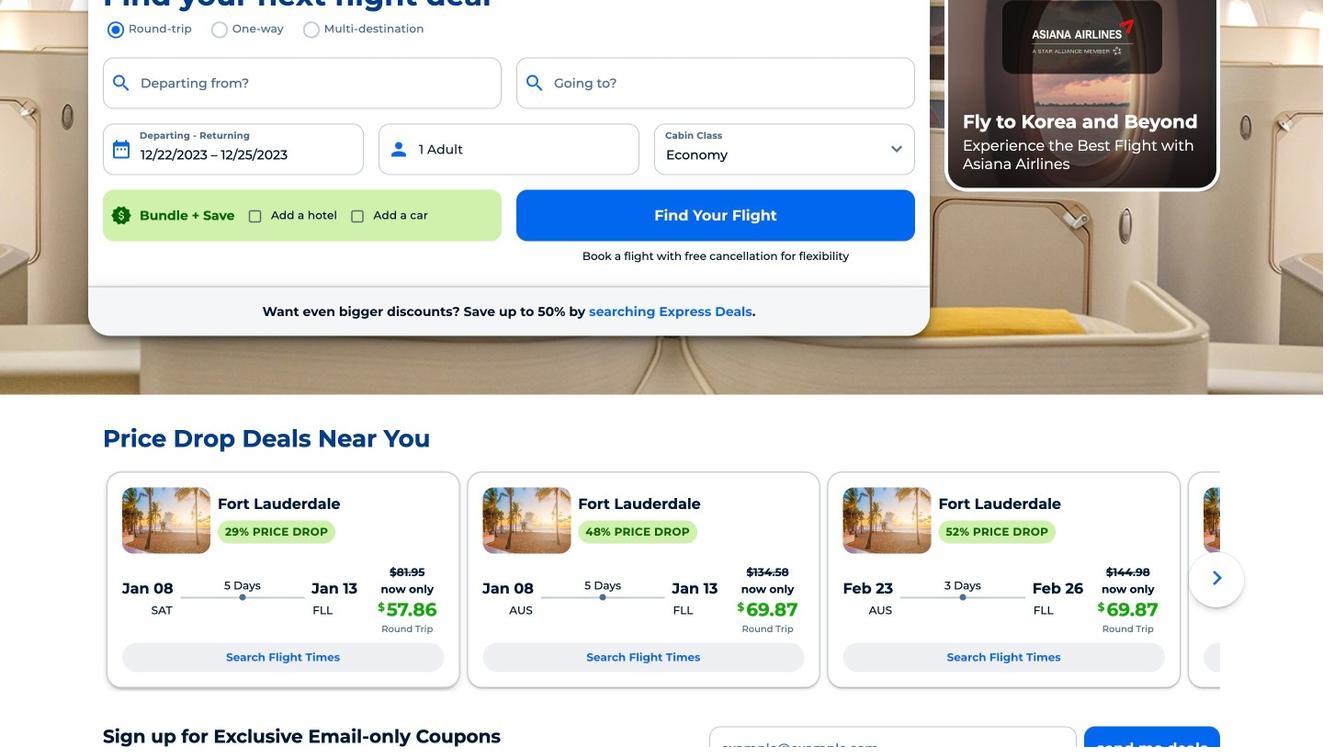 Task type: vqa. For each thing, say whether or not it's contained in the screenshot.
the Departing from? field
no



Task type: locate. For each thing, give the bounding box(es) containing it.
fort lauderdale image image
[[122, 488, 211, 554], [483, 488, 571, 554], [844, 488, 932, 554]]

0 horizontal spatial fort lauderdale image image
[[122, 488, 211, 554]]

Promotion email input field
[[710, 727, 1077, 747]]

2 fort lauderdale image image from the left
[[483, 488, 571, 554]]

0 horizontal spatial none field
[[103, 58, 502, 109]]

3 fort lauderdale image image from the left
[[844, 488, 932, 554]]

2 horizontal spatial fort lauderdale image image
[[844, 488, 932, 554]]

1 horizontal spatial fort lauderdale image image
[[483, 488, 571, 554]]

traveler selection text field
[[379, 124, 640, 175]]

flight-search-form element
[[96, 17, 923, 272]]

advertisement region
[[945, 0, 1221, 192]]

none field going to?
[[517, 58, 916, 109]]

1 none field from the left
[[103, 58, 502, 109]]

1 fort lauderdale image image from the left
[[122, 488, 211, 554]]

1 horizontal spatial none field
[[517, 58, 916, 109]]

Going to? field
[[517, 58, 916, 109]]

None field
[[103, 58, 502, 109], [517, 58, 916, 109]]

2 none field from the left
[[517, 58, 916, 109]]



Task type: describe. For each thing, give the bounding box(es) containing it.
none field departing from?
[[103, 58, 502, 109]]

next image
[[1204, 564, 1233, 593]]

Departing from? field
[[103, 58, 502, 109]]

Departing – Returning Date Picker field
[[103, 124, 364, 175]]



